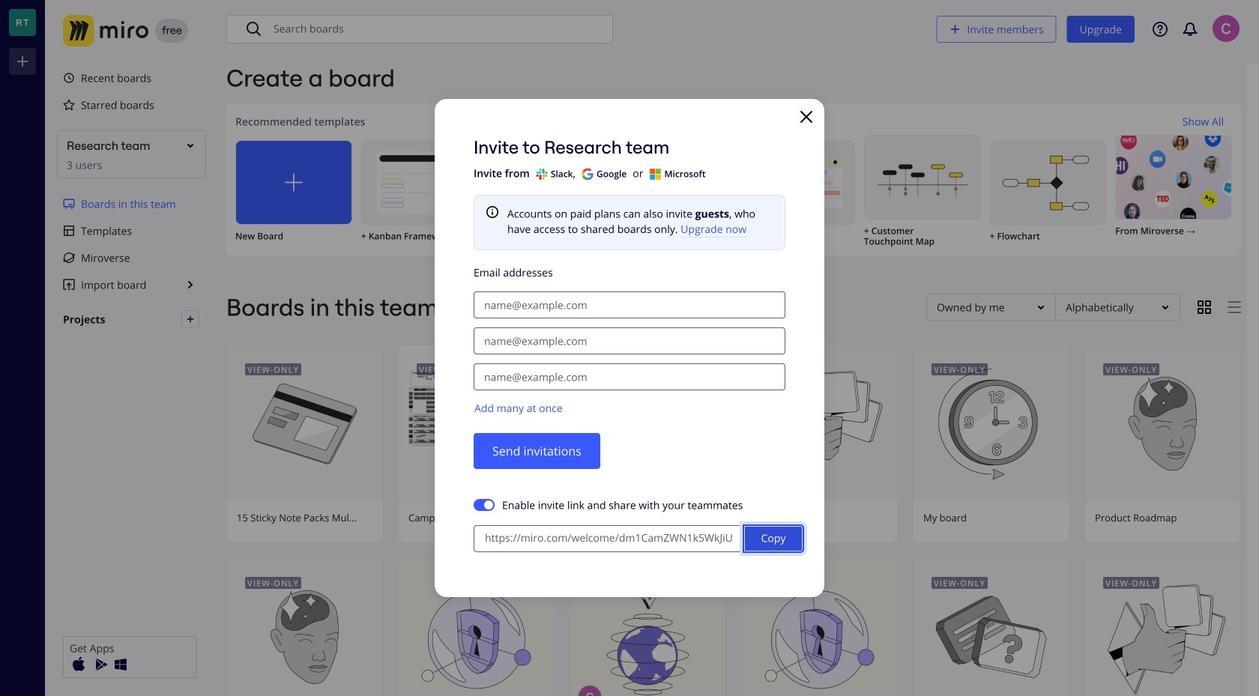 Task type: locate. For each thing, give the bounding box(es) containing it.
img image
[[63, 15, 148, 46], [486, 206, 507, 218], [70, 656, 88, 674], [91, 656, 109, 674], [112, 656, 130, 674]]

spagx image
[[245, 20, 263, 38], [63, 72, 75, 84], [536, 168, 548, 180], [582, 168, 594, 180], [649, 168, 661, 180], [63, 252, 75, 264]]

learning center image
[[1153, 22, 1168, 37]]

2 vertical spatial please enter an email address. email field
[[474, 364, 786, 391]]

group
[[226, 345, 1241, 696]]

1 please enter an email address. email field from the top
[[474, 292, 786, 319]]

1 vertical spatial please enter an email address. email field
[[474, 328, 786, 355]]

None field
[[474, 525, 744, 552]]

close image
[[798, 108, 816, 126]]

Search boards text field
[[274, 16, 602, 43]]

spagx image inside current team section region
[[63, 252, 75, 264]]

current team section region
[[54, 190, 208, 298]]

Please enter an email address. email field
[[474, 292, 786, 319], [474, 328, 786, 355], [474, 364, 786, 391]]

0 vertical spatial please enter an email address. email field
[[474, 292, 786, 319]]

3 please enter an email address. email field from the top
[[474, 364, 786, 391]]

spagx image
[[63, 99, 75, 111], [285, 173, 303, 191], [63, 225, 75, 237], [186, 315, 195, 324]]



Task type: vqa. For each thing, say whether or not it's contained in the screenshot.
open frames IMAGE
no



Task type: describe. For each thing, give the bounding box(es) containing it.
switch to research team team image
[[9, 9, 36, 36]]

2 please enter an email address. email field from the top
[[474, 328, 786, 355]]

feed image
[[1181, 20, 1199, 38]]

spagx image inside current team section region
[[63, 225, 75, 237]]



